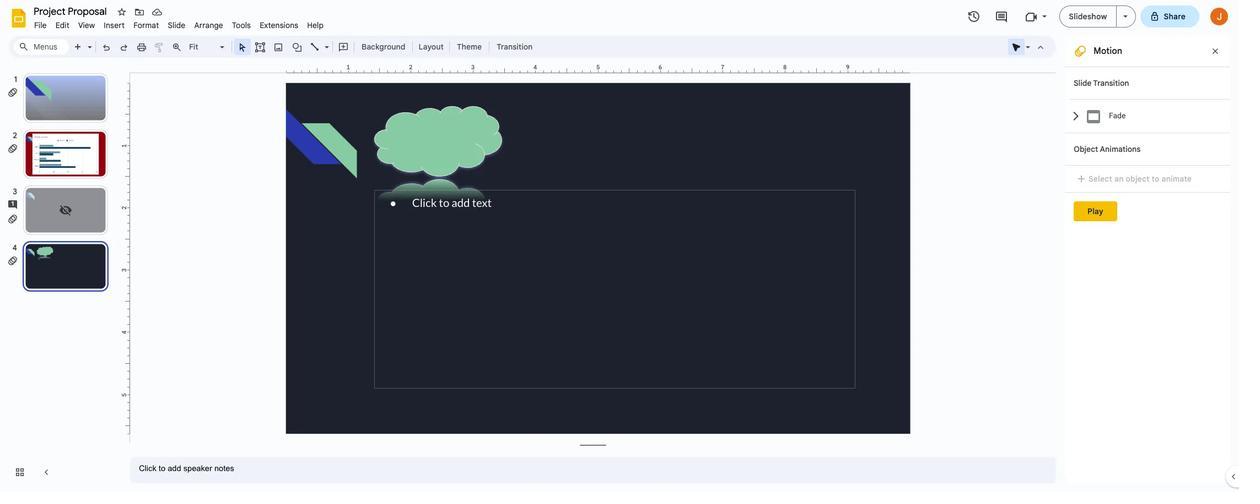 Task type: locate. For each thing, give the bounding box(es) containing it.
1 horizontal spatial slide
[[1074, 78, 1092, 88]]

transition right theme button
[[497, 42, 533, 52]]

live pointer settings image
[[1023, 40, 1030, 44]]

0 horizontal spatial transition
[[497, 42, 533, 52]]

format
[[134, 20, 159, 30]]

navigation inside motion application
[[0, 62, 121, 493]]

animate
[[1162, 174, 1192, 184]]

file menu item
[[30, 19, 51, 32]]

0 vertical spatial slide
[[168, 20, 185, 30]]

file
[[34, 20, 47, 30]]

object
[[1074, 144, 1098, 154]]

an
[[1115, 174, 1124, 184]]

to
[[1152, 174, 1160, 184]]

new slide with layout image
[[85, 40, 92, 44]]

insert menu item
[[99, 19, 129, 32]]

main toolbar
[[68, 39, 538, 55]]

Zoom text field
[[187, 39, 218, 55]]

transition inside motion section
[[1093, 78, 1129, 88]]

1 vertical spatial slide
[[1074, 78, 1092, 88]]

transition down 'motion'
[[1093, 78, 1129, 88]]

layout
[[419, 42, 444, 52]]

animations
[[1100, 144, 1141, 154]]

slide transition
[[1074, 78, 1129, 88]]

navigation
[[0, 62, 121, 493]]

object animations
[[1074, 144, 1141, 154]]

0 vertical spatial transition
[[497, 42, 533, 52]]

1 vertical spatial transition
[[1093, 78, 1129, 88]]

share
[[1164, 12, 1186, 22]]

mode and view toolbar
[[1008, 36, 1050, 58]]

extensions
[[260, 20, 298, 30]]

slide for slide
[[168, 20, 185, 30]]

slide inside motion section
[[1074, 78, 1092, 88]]

view menu item
[[74, 19, 99, 32]]

menu bar containing file
[[30, 14, 328, 33]]

1 horizontal spatial transition
[[1093, 78, 1129, 88]]

fade
[[1109, 111, 1126, 120]]

extensions menu item
[[255, 19, 303, 32]]

Zoom field
[[186, 39, 229, 55]]

format menu item
[[129, 19, 163, 32]]

tools
[[232, 20, 251, 30]]

menu bar
[[30, 14, 328, 33]]

Rename text field
[[30, 4, 113, 18]]

slide
[[168, 20, 185, 30], [1074, 78, 1092, 88]]

slide inside menu item
[[168, 20, 185, 30]]

motion application
[[0, 0, 1239, 493]]

theme
[[457, 42, 482, 52]]

0 horizontal spatial slide
[[168, 20, 185, 30]]

transition
[[497, 42, 533, 52], [1093, 78, 1129, 88]]

select line image
[[322, 40, 329, 44]]

motion section
[[1065, 36, 1230, 484]]

slideshow button
[[1060, 6, 1117, 28]]



Task type: describe. For each thing, give the bounding box(es) containing it.
edit
[[55, 20, 69, 30]]

layout button
[[415, 39, 447, 55]]

insert
[[104, 20, 125, 30]]

select an object to animate
[[1089, 174, 1192, 184]]

shape image
[[291, 39, 303, 55]]

motion
[[1094, 46, 1123, 57]]

slide for slide transition
[[1074, 78, 1092, 88]]

Star checkbox
[[114, 4, 130, 20]]

background button
[[357, 39, 410, 55]]

arrange menu item
[[190, 19, 228, 32]]

transition button
[[492, 39, 538, 55]]

arrange
[[194, 20, 223, 30]]

slideshow
[[1069, 12, 1107, 22]]

tools menu item
[[228, 19, 255, 32]]

fade tab
[[1070, 99, 1230, 133]]

select an object to animate button
[[1074, 173, 1199, 186]]

menu bar banner
[[0, 0, 1239, 493]]

menu bar inside menu bar banner
[[30, 14, 328, 33]]

help
[[307, 20, 324, 30]]

insert image image
[[272, 39, 285, 55]]

presentation options image
[[1123, 15, 1128, 18]]

play
[[1088, 207, 1104, 217]]

help menu item
[[303, 19, 328, 32]]

transition inside button
[[497, 42, 533, 52]]

Menus field
[[14, 39, 69, 55]]

play button
[[1074, 202, 1117, 222]]

select
[[1089, 174, 1113, 184]]

view
[[78, 20, 95, 30]]

background
[[362, 42, 405, 52]]

object
[[1126, 174, 1150, 184]]

edit menu item
[[51, 19, 74, 32]]

theme button
[[452, 39, 487, 55]]

share button
[[1140, 6, 1200, 28]]

slide menu item
[[163, 19, 190, 32]]



Task type: vqa. For each thing, say whether or not it's contained in the screenshot.
text box
no



